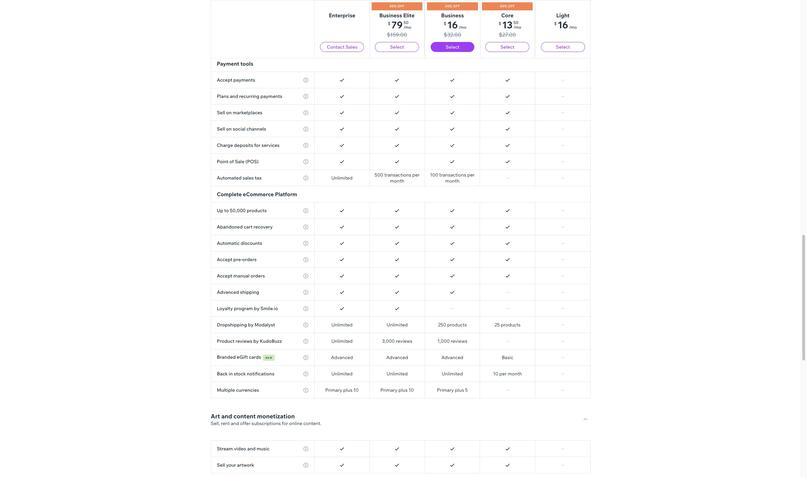 Task type: describe. For each thing, give the bounding box(es) containing it.
art
[[211, 413, 220, 420]]

transactions for 500
[[384, 172, 411, 178]]

select button for 16
[[541, 42, 585, 52]]

elite
[[404, 12, 415, 19]]

sell,
[[211, 421, 220, 427]]

2 horizontal spatial month
[[508, 371, 522, 377]]

program
[[234, 306, 253, 312]]

accept payments
[[217, 77, 255, 83]]

pre-
[[233, 257, 242, 263]]

1 horizontal spatial payments
[[261, 93, 282, 99]]

ecommerce
[[243, 191, 274, 198]]

select for 79
[[390, 44, 404, 50]]

sell your artwork
[[217, 463, 254, 469]]

3 plus from the left
[[455, 387, 464, 393]]

select button for 13
[[486, 42, 530, 52]]

complete
[[217, 191, 242, 198]]

point of sale (pos)
[[217, 159, 259, 165]]

recurring
[[239, 93, 259, 99]]

new
[[265, 356, 273, 360]]

contact sales button
[[320, 42, 364, 52]]

automatic
[[217, 240, 240, 246]]

2 plus from the left
[[399, 387, 408, 393]]

modalyst
[[255, 322, 275, 328]]

0 horizontal spatial for
[[254, 142, 261, 148]]

50 inside 'business elite $ 79 50 /mo $159.00'
[[404, 20, 409, 25]]

multiple
[[217, 387, 235, 393]]

3,000
[[382, 338, 395, 344]]

social
[[233, 126, 246, 132]]

music
[[257, 446, 270, 452]]

1,000 reviews
[[438, 338, 467, 344]]

select for 13
[[501, 44, 515, 50]]

services
[[262, 142, 280, 148]]

payment tools
[[217, 60, 253, 67]]

egift
[[237, 354, 248, 360]]

/mo inside 'business elite $ 79 50 /mo $159.00'
[[404, 25, 412, 30]]

off for 16
[[453, 4, 460, 8]]

250
[[438, 322, 446, 328]]

kudobuzz
[[260, 338, 282, 344]]

reviews for 3,000
[[396, 338, 412, 344]]

$ 16 /mo
[[554, 19, 577, 31]]

advanced shipping
[[217, 289, 259, 295]]

back in stock notifications
[[217, 371, 275, 377]]

$ inside business $ 16 /mo $32.00
[[444, 21, 446, 26]]

2 select from the left
[[445, 44, 460, 50]]

of
[[229, 159, 234, 165]]

products for 250 products
[[447, 322, 467, 328]]

orders for accept manual orders
[[251, 273, 265, 279]]

select for 16
[[556, 44, 570, 50]]

offer
[[240, 421, 250, 427]]

50 inside core $ 13 50 /mo $27.00
[[514, 20, 519, 25]]

dropshipping by modalyst
[[217, 322, 275, 328]]

tools
[[241, 60, 253, 67]]

business for 16
[[441, 12, 464, 19]]

currencies
[[236, 387, 259, 393]]

loyalty program by smile.io
[[217, 306, 278, 312]]

5
[[465, 387, 468, 393]]

75
[[450, 12, 455, 18]]

payment
[[217, 60, 239, 67]]

$ inside 'business elite $ 79 50 /mo $159.00'
[[388, 21, 391, 26]]

core
[[502, 12, 514, 19]]

multiple currencies
[[217, 387, 259, 393]]

10 per month
[[493, 371, 522, 377]]

rent
[[221, 421, 230, 427]]

in
[[229, 371, 233, 377]]

and up rent
[[221, 413, 232, 420]]

to
[[224, 208, 229, 214]]

complete ecommerce platform
[[217, 191, 297, 198]]

manual
[[233, 273, 250, 279]]

1 primary from the left
[[325, 387, 342, 393]]

discounts
[[241, 240, 262, 246]]

tax
[[255, 175, 262, 181]]

automated sales tax
[[217, 175, 262, 181]]

recovery
[[254, 224, 273, 230]]

0 horizontal spatial products
[[247, 208, 267, 214]]

250 products
[[438, 322, 467, 328]]

abandoned
[[217, 224, 243, 230]]

accept for accept manual orders
[[217, 273, 232, 279]]

$27.00
[[499, 31, 516, 38]]

50% for 79
[[390, 4, 397, 8]]

1,000
[[438, 338, 450, 344]]

business for 79
[[380, 12, 402, 19]]

$159.00
[[387, 31, 407, 38]]

marketplaces
[[233, 110, 262, 116]]

2 horizontal spatial per
[[499, 371, 507, 377]]

video
[[234, 446, 246, 452]]

plans and recurring payments
[[217, 93, 282, 99]]

sell on marketplaces
[[217, 110, 262, 116]]

and right the video
[[247, 446, 256, 452]]

dropshipping
[[217, 322, 247, 328]]

cart
[[244, 224, 253, 230]]

branded
[[217, 354, 236, 360]]

sales
[[243, 175, 254, 181]]

automated
[[217, 175, 242, 181]]

2 select button from the left
[[431, 42, 474, 52]]

automatic discounts
[[217, 240, 262, 246]]

subscriptions
[[251, 421, 281, 427]]

1 plus from the left
[[343, 387, 352, 393]]

stream video and music
[[217, 446, 270, 452]]

1 horizontal spatial 50
[[505, 12, 511, 18]]

basic
[[502, 355, 514, 361]]

enterprise
[[329, 12, 355, 19]]

50% for 16
[[445, 4, 452, 8]]

branded egift cards
[[217, 354, 261, 360]]

50% off for 16
[[445, 4, 460, 8]]

business elite $ 79 50 /mo $159.00
[[380, 12, 415, 38]]

500
[[375, 172, 383, 178]]

your
[[226, 463, 236, 469]]

$ inside $ 16 /mo
[[554, 21, 557, 26]]



Task type: vqa. For each thing, say whether or not it's contained in the screenshot.
sidebar element
no



Task type: locate. For each thing, give the bounding box(es) containing it.
0 horizontal spatial month
[[390, 178, 404, 184]]

sell for sell on social channels
[[217, 126, 225, 132]]

2 reviews from the left
[[396, 338, 412, 344]]

50 right 13
[[514, 20, 519, 25]]

monetization
[[257, 413, 295, 420]]

2 horizontal spatial plus
[[455, 387, 464, 393]]

50 down elite
[[404, 20, 409, 25]]

0 horizontal spatial transactions
[[384, 172, 411, 178]]

smile.io
[[261, 306, 278, 312]]

1 horizontal spatial products
[[447, 322, 467, 328]]

0 vertical spatial 100
[[393, 12, 401, 18]]

50% up 75
[[445, 4, 452, 8]]

business up $32.00
[[441, 12, 464, 19]]

payments down tools
[[233, 77, 255, 83]]

plus
[[343, 387, 352, 393], [399, 387, 408, 393], [455, 387, 464, 393]]

by for program
[[254, 306, 259, 312]]

sell down 'plans'
[[217, 110, 225, 116]]

/mo down light
[[569, 25, 577, 30]]

for inside art and content monetization sell, rent and offer subscriptions for online content.
[[282, 421, 288, 427]]

/mo
[[404, 25, 412, 30], [459, 25, 466, 30], [514, 25, 522, 30], [569, 25, 577, 30]]

select down $32.00
[[445, 44, 460, 50]]

1 transactions from the left
[[384, 172, 411, 178]]

accept for accept pre-orders
[[217, 257, 232, 263]]

2 on from the top
[[226, 126, 232, 132]]

select down $ 16 /mo
[[556, 44, 570, 50]]

2 50% off from the left
[[445, 4, 460, 8]]

per for 500 transactions per month
[[412, 172, 420, 178]]

reviews for product
[[236, 338, 252, 344]]

2 horizontal spatial primary
[[437, 387, 454, 393]]

0 horizontal spatial off
[[398, 4, 405, 8]]

up to 50,000 products
[[217, 208, 267, 214]]

accept left 'pre-'
[[217, 257, 232, 263]]

2 vertical spatial accept
[[217, 273, 232, 279]]

1 select from the left
[[390, 44, 404, 50]]

art and content monetization sell, rent and offer subscriptions for online content.
[[211, 413, 321, 427]]

platform
[[275, 191, 297, 198]]

1 vertical spatial accept
[[217, 257, 232, 263]]

100 transactions per month
[[430, 172, 475, 184]]

0 horizontal spatial reviews
[[236, 338, 252, 344]]

products
[[247, 208, 267, 214], [447, 322, 467, 328], [501, 322, 521, 328]]

1 vertical spatial payments
[[261, 93, 282, 99]]

0 horizontal spatial primary plus 10
[[325, 387, 359, 393]]

custom
[[334, 12, 351, 18]]

select button for 79
[[375, 42, 419, 52]]

2 vertical spatial sell
[[217, 463, 225, 469]]

reviews right 3,000
[[396, 338, 412, 344]]

3 select from the left
[[501, 44, 515, 50]]

0 vertical spatial payments
[[233, 77, 255, 83]]

1 vertical spatial for
[[282, 421, 288, 427]]

50% off up 75
[[445, 4, 460, 8]]

1 horizontal spatial primary plus 10
[[381, 387, 414, 393]]

accept for accept payments
[[217, 77, 232, 83]]

sell on social channels
[[217, 126, 266, 132]]

1 horizontal spatial 50% off
[[445, 4, 460, 8]]

1 vertical spatial sell
[[217, 126, 225, 132]]

4 select from the left
[[556, 44, 570, 50]]

light
[[556, 12, 570, 19]]

2 transactions from the left
[[439, 172, 466, 178]]

up
[[217, 208, 223, 214]]

month inside "100 transactions per month"
[[445, 178, 460, 184]]

1 horizontal spatial reviews
[[396, 338, 412, 344]]

/mo inside business $ 16 /mo $32.00
[[459, 25, 466, 30]]

3 primary from the left
[[437, 387, 454, 393]]

$ left 79
[[388, 21, 391, 26]]

2 horizontal spatial off
[[508, 4, 515, 8]]

2 50% from the left
[[445, 4, 452, 8]]

1 16 from the left
[[447, 19, 458, 31]]

sell for sell on marketplaces
[[217, 110, 225, 116]]

plans
[[217, 93, 229, 99]]

business inside business $ 16 /mo $32.00
[[441, 12, 464, 19]]

and
[[230, 93, 238, 99], [221, 413, 232, 420], [231, 421, 239, 427], [247, 446, 256, 452]]

(pos)
[[246, 159, 259, 165]]

sale
[[235, 159, 245, 165]]

50 up 13
[[505, 12, 511, 18]]

off for 79
[[398, 4, 405, 8]]

/mo up $32.00
[[459, 25, 466, 30]]

500 transactions per month
[[375, 172, 420, 184]]

orders down discounts
[[242, 257, 257, 263]]

0 horizontal spatial 16
[[447, 19, 458, 31]]

3 select button from the left
[[486, 42, 530, 52]]

3 sell from the top
[[217, 463, 225, 469]]

2 /mo from the left
[[459, 25, 466, 30]]

50%
[[390, 4, 397, 8], [445, 4, 452, 8], [500, 4, 507, 8]]

unlimited
[[332, 175, 353, 181], [332, 322, 353, 328], [387, 322, 408, 328], [332, 338, 353, 344], [332, 371, 353, 377], [387, 371, 408, 377], [442, 371, 463, 377]]

primary plus 5
[[437, 387, 468, 393]]

0 horizontal spatial 50
[[404, 20, 409, 25]]

transactions for 100
[[439, 172, 466, 178]]

16
[[447, 19, 458, 31], [558, 19, 568, 31]]

1 sell from the top
[[217, 110, 225, 116]]

payments right the recurring
[[261, 93, 282, 99]]

0 vertical spatial on
[[226, 110, 232, 116]]

1 vertical spatial orders
[[251, 273, 265, 279]]

1 50% off from the left
[[390, 4, 405, 8]]

50% up 79
[[390, 4, 397, 8]]

core $ 13 50 /mo $27.00
[[499, 12, 522, 38]]

3 50% off from the left
[[500, 4, 515, 8]]

2 sell from the top
[[217, 126, 225, 132]]

2 horizontal spatial reviews
[[451, 338, 467, 344]]

by left kudobuzz
[[253, 338, 259, 344]]

and right 'plans'
[[230, 93, 238, 99]]

accept up 'plans'
[[217, 77, 232, 83]]

1 horizontal spatial 16
[[558, 19, 568, 31]]

50% off for 79
[[390, 4, 405, 8]]

content
[[233, 413, 256, 420]]

select down $159.00
[[390, 44, 404, 50]]

50% for 13
[[500, 4, 507, 8]]

per
[[412, 172, 420, 178], [467, 172, 475, 178], [499, 371, 507, 377]]

1 business from the left
[[380, 12, 402, 19]]

reviews for 1,000
[[451, 338, 467, 344]]

on down 'plans'
[[226, 110, 232, 116]]

50,000
[[230, 208, 246, 214]]

1 horizontal spatial month
[[445, 178, 460, 184]]

2 primary from the left
[[381, 387, 398, 393]]

sell for sell your artwork
[[217, 463, 225, 469]]

1 horizontal spatial per
[[467, 172, 475, 178]]

3 reviews from the left
[[451, 338, 467, 344]]

1 vertical spatial on
[[226, 126, 232, 132]]

0 horizontal spatial business
[[380, 12, 402, 19]]

0 vertical spatial for
[[254, 142, 261, 148]]

2 horizontal spatial 50%
[[500, 4, 507, 8]]

artwork
[[237, 463, 254, 469]]

0 horizontal spatial 100
[[393, 12, 401, 18]]

on for social
[[226, 126, 232, 132]]

1 on from the top
[[226, 110, 232, 116]]

contact sales
[[327, 44, 357, 50]]

off up core
[[508, 4, 515, 8]]

business $ 16 /mo $32.00
[[441, 12, 466, 38]]

2 primary plus 10 from the left
[[381, 387, 414, 393]]

off up 75
[[453, 4, 460, 8]]

products for 25 products
[[501, 322, 521, 328]]

orders for accept pre-orders
[[242, 257, 257, 263]]

products down "complete ecommerce platform"
[[247, 208, 267, 214]]

for left services
[[254, 142, 261, 148]]

by left "smile.io"
[[254, 306, 259, 312]]

$ left 13
[[499, 21, 502, 26]]

primary
[[325, 387, 342, 393], [381, 387, 398, 393], [437, 387, 454, 393]]

on for marketplaces
[[226, 110, 232, 116]]

50
[[505, 12, 511, 18], [404, 20, 409, 25], [514, 20, 519, 25]]

2 horizontal spatial 50% off
[[500, 4, 515, 8]]

per inside "100 transactions per month"
[[467, 172, 475, 178]]

3 $ from the left
[[499, 21, 502, 26]]

sales
[[345, 44, 357, 50]]

100 for 100 transactions per month
[[430, 172, 438, 178]]

1 vertical spatial by
[[248, 322, 254, 328]]

month inside 500 transactions per month
[[390, 178, 404, 184]]

by for reviews
[[253, 338, 259, 344]]

3 accept from the top
[[217, 273, 232, 279]]

25 products
[[495, 322, 521, 328]]

2 business from the left
[[441, 12, 464, 19]]

accept pre-orders
[[217, 257, 257, 263]]

primary plus 10
[[325, 387, 359, 393], [381, 387, 414, 393]]

1 $ from the left
[[388, 21, 391, 26]]

1 horizontal spatial 100
[[430, 172, 438, 178]]

deposits
[[234, 142, 253, 148]]

1 horizontal spatial off
[[453, 4, 460, 8]]

channels
[[247, 126, 266, 132]]

select button down $159.00
[[375, 42, 419, 52]]

/mo inside core $ 13 50 /mo $27.00
[[514, 25, 522, 30]]

stock
[[234, 371, 246, 377]]

100 for 100
[[393, 12, 401, 18]]

product reviews by kudobuzz
[[217, 338, 282, 344]]

off up elite
[[398, 4, 405, 8]]

13
[[503, 19, 513, 31]]

0 horizontal spatial 50%
[[390, 4, 397, 8]]

1 primary plus 10 from the left
[[325, 387, 359, 393]]

2 horizontal spatial 50
[[514, 20, 519, 25]]

0 horizontal spatial per
[[412, 172, 420, 178]]

0 horizontal spatial payments
[[233, 77, 255, 83]]

2 vertical spatial by
[[253, 338, 259, 344]]

orders right manual
[[251, 273, 265, 279]]

business up 79
[[380, 12, 402, 19]]

on left social
[[226, 126, 232, 132]]

3 /mo from the left
[[514, 25, 522, 30]]

1 off from the left
[[398, 4, 405, 8]]

accept
[[217, 77, 232, 83], [217, 257, 232, 263], [217, 273, 232, 279]]

payments
[[233, 77, 255, 83], [261, 93, 282, 99]]

1 horizontal spatial primary
[[381, 387, 398, 393]]

charge
[[217, 142, 233, 148]]

products right 25
[[501, 322, 521, 328]]

reviews up 'egift'
[[236, 338, 252, 344]]

per inside 500 transactions per month
[[412, 172, 420, 178]]

1 50% from the left
[[390, 4, 397, 8]]

loyalty
[[217, 306, 233, 312]]

transactions inside 500 transactions per month
[[384, 172, 411, 178]]

for left "online"
[[282, 421, 288, 427]]

1 reviews from the left
[[236, 338, 252, 344]]

for
[[254, 142, 261, 148], [282, 421, 288, 427]]

2 accept from the top
[[217, 257, 232, 263]]

1 select button from the left
[[375, 42, 419, 52]]

advanced
[[217, 289, 239, 295], [331, 355, 353, 361], [386, 355, 408, 361], [442, 355, 463, 361]]

content.
[[303, 421, 321, 427]]

shipping
[[240, 289, 259, 295]]

3,000 reviews
[[382, 338, 412, 344]]

off for 13
[[508, 4, 515, 8]]

1 horizontal spatial transactions
[[439, 172, 466, 178]]

sell left your
[[217, 463, 225, 469]]

4 /mo from the left
[[569, 25, 577, 30]]

4 select button from the left
[[541, 42, 585, 52]]

79
[[392, 19, 403, 31]]

1 horizontal spatial for
[[282, 421, 288, 427]]

1 vertical spatial 100
[[430, 172, 438, 178]]

and right rent
[[231, 421, 239, 427]]

3 off from the left
[[508, 4, 515, 8]]

2 off from the left
[[453, 4, 460, 8]]

stream
[[217, 446, 233, 452]]

reviews right 1,000
[[451, 338, 467, 344]]

month
[[390, 178, 404, 184], [445, 178, 460, 184], [508, 371, 522, 377]]

100 inside "100 transactions per month"
[[430, 172, 438, 178]]

2 16 from the left
[[558, 19, 568, 31]]

/mo inside $ 16 /mo
[[569, 25, 577, 30]]

4 $ from the left
[[554, 21, 557, 26]]

accept manual orders
[[217, 273, 265, 279]]

$ inside core $ 13 50 /mo $27.00
[[499, 21, 502, 26]]

16 up $32.00
[[447, 19, 458, 31]]

1 horizontal spatial business
[[441, 12, 464, 19]]

contact
[[327, 44, 344, 50]]

back
[[217, 371, 228, 377]]

1 accept from the top
[[217, 77, 232, 83]]

50% off up core
[[500, 4, 515, 8]]

50% up core
[[500, 4, 507, 8]]

month for 500
[[390, 178, 404, 184]]

select button down $27.00
[[486, 42, 530, 52]]

select
[[390, 44, 404, 50], [445, 44, 460, 50], [501, 44, 515, 50], [556, 44, 570, 50]]

notifications
[[247, 371, 275, 377]]

0 horizontal spatial plus
[[343, 387, 352, 393]]

1 horizontal spatial 50%
[[445, 4, 452, 8]]

/mo right 79
[[404, 25, 412, 30]]

25
[[495, 322, 500, 328]]

sell up charge
[[217, 126, 225, 132]]

1 horizontal spatial plus
[[399, 387, 408, 393]]

2 horizontal spatial products
[[501, 322, 521, 328]]

select down $27.00
[[501, 44, 515, 50]]

by left modalyst
[[248, 322, 254, 328]]

$ up $32.00
[[444, 21, 446, 26]]

0 vertical spatial orders
[[242, 257, 257, 263]]

transactions inside "100 transactions per month"
[[439, 172, 466, 178]]

/mo right 13
[[514, 25, 522, 30]]

charge deposits for services
[[217, 142, 280, 148]]

products right 250 at the right bottom
[[447, 322, 467, 328]]

transactions
[[384, 172, 411, 178], [439, 172, 466, 178]]

select button down $32.00
[[431, 42, 474, 52]]

online
[[289, 421, 302, 427]]

16 down light
[[558, 19, 568, 31]]

2 $ from the left
[[444, 21, 446, 26]]

0 horizontal spatial primary
[[325, 387, 342, 393]]

per for 100 transactions per month
[[467, 172, 475, 178]]

0 vertical spatial by
[[254, 306, 259, 312]]

10
[[560, 12, 566, 18], [493, 371, 498, 377], [354, 387, 359, 393], [409, 387, 414, 393]]

cards
[[249, 354, 261, 360]]

1 /mo from the left
[[404, 25, 412, 30]]

0 vertical spatial accept
[[217, 77, 232, 83]]

3 50% from the left
[[500, 4, 507, 8]]

orders
[[242, 257, 257, 263], [251, 273, 265, 279]]

16 inside business $ 16 /mo $32.00
[[447, 19, 458, 31]]

business inside 'business elite $ 79 50 /mo $159.00'
[[380, 12, 402, 19]]

0 horizontal spatial 50% off
[[390, 4, 405, 8]]

50% off for 13
[[500, 4, 515, 8]]

$ down light
[[554, 21, 557, 26]]

point
[[217, 159, 228, 165]]

abandoned cart recovery
[[217, 224, 273, 230]]

accept left manual
[[217, 273, 232, 279]]

50% off up elite
[[390, 4, 405, 8]]

month for 100
[[445, 178, 460, 184]]

0 vertical spatial sell
[[217, 110, 225, 116]]

select button down $ 16 /mo
[[541, 42, 585, 52]]



